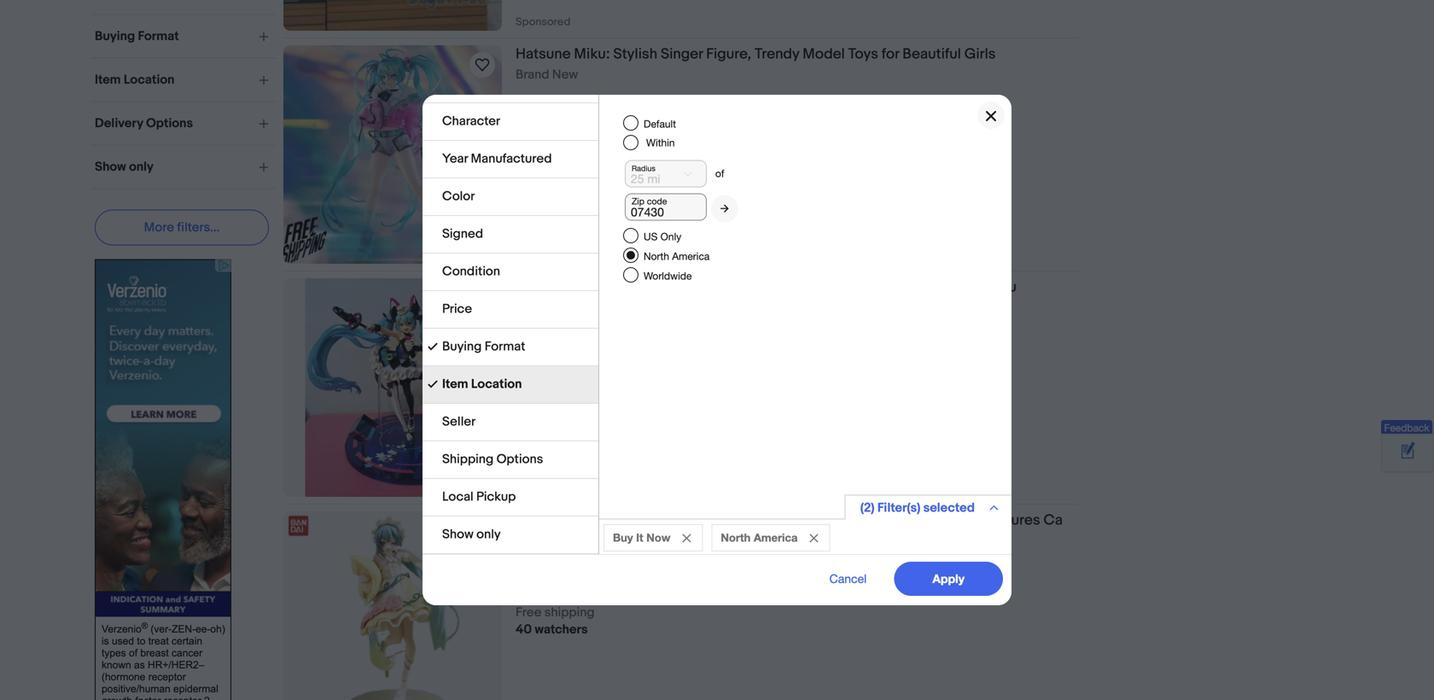 Task type: locate. For each thing, give the bounding box(es) containing it.
(2) filter(s) selected button
[[844, 494, 1012, 520]]

2 shipping from the top
[[544, 372, 595, 387]]

1 vertical spatial now
[[646, 531, 671, 544]]

0 vertical spatial buy
[[516, 355, 537, 370]]

(2)
[[860, 500, 875, 516], [818, 567, 832, 582]]

cancel
[[830, 572, 867, 586]]

new hatsune miku anime figure fairy mirror sleeping beauty peripheral figures ca heading
[[516, 511, 1063, 529]]

buy inside dialog
[[613, 531, 633, 544]]

1 horizontal spatial it
[[636, 531, 643, 544]]

america
[[672, 250, 710, 262], [754, 531, 798, 544]]

0 vertical spatial north
[[644, 250, 669, 262]]

(2) inside (2) filter(s) selected dropdown button
[[860, 500, 875, 516]]

remove filter - buying format - buy it now image
[[682, 534, 691, 543]]

(2) filter(s) selected
[[860, 500, 975, 516]]

now
[[550, 355, 576, 370], [646, 531, 671, 544]]

worldwide
[[644, 270, 692, 282]]

filter(s)
[[877, 500, 921, 516]]

shipping
[[544, 139, 595, 154], [544, 372, 595, 387], [544, 605, 595, 620]]

0 vertical spatial new
[[552, 67, 578, 82]]

0 horizontal spatial figure
[[688, 511, 730, 529]]

only
[[661, 230, 681, 242]]

0 vertical spatial watchers
[[526, 173, 579, 188]]

buy left remove filter - buying format - buy it now image
[[613, 531, 633, 544]]

0 vertical spatial it
[[540, 355, 548, 370]]

year
[[442, 151, 468, 166]]

figure
[[806, 278, 848, 296], [688, 511, 730, 529]]

hatsune miku: stylish singer figure, trendy model toys for beautiful girls link
[[516, 45, 1078, 67]]

0 vertical spatial north america
[[644, 250, 710, 262]]

$189.99
[[516, 331, 591, 357]]

more
[[144, 220, 174, 235]]

more filters... button
[[95, 210, 269, 245]]

listing
[[542, 281, 582, 294]]

new hatsune miku anime figure fairy mirror sleeping beauty peripheral figures ca image
[[283, 511, 502, 700]]

beautiful
[[903, 45, 961, 63]]

figure up remove filter - buying format - buy it now image
[[688, 511, 730, 529]]

9
[[516, 173, 523, 188]]

tab
[[423, 66, 598, 103]]

1 vertical spatial free
[[516, 372, 542, 387]]

watchers down one
[[526, 173, 579, 188]]

tab list inside dialog
[[423, 0, 598, 554]]

1 horizontal spatial buy
[[613, 531, 633, 544]]

watchers
[[526, 173, 579, 188], [535, 622, 588, 637]]

north
[[644, 250, 669, 262], [721, 531, 751, 544]]

0 vertical spatial miku
[[706, 278, 738, 296]]

free inside free shipping last one 9 watchers
[[516, 139, 542, 154]]

toys
[[848, 45, 878, 63]]

peripheral
[[921, 511, 988, 529]]

options
[[496, 452, 543, 467]]

1 horizontal spatial figure
[[806, 278, 848, 296]]

it inside "buy it now free shipping"
[[540, 355, 548, 370]]

1 vertical spatial watchers
[[535, 622, 588, 637]]

1 vertical spatial new
[[516, 281, 540, 294]]

new down pickup
[[516, 511, 545, 529]]

3 free from the top
[[516, 605, 542, 620]]

free
[[516, 139, 542, 154], [516, 372, 542, 387], [516, 605, 542, 620]]

None text field
[[625, 193, 707, 221]]

1 free from the top
[[516, 139, 542, 154]]

0 horizontal spatial it
[[540, 355, 548, 370]]

miku up buy it now
[[607, 511, 639, 529]]

watchers inside free shipping last one 9 watchers
[[526, 173, 579, 188]]

shipping inside "buy it now free shipping"
[[544, 372, 595, 387]]

figure right 1/7
[[806, 278, 848, 296]]

miku left f:nex
[[706, 278, 738, 296]]

anime
[[642, 511, 685, 529]]

buy down format
[[516, 355, 537, 370]]

last
[[516, 156, 540, 171]]

vocaloid hatsune miku f:nex 1/7 figure magical mirai 2019 furyu heading
[[516, 278, 1017, 296]]

new inside new listing vocaloid hatsune miku f:nex 1/7 figure magical mirai 2019 furyu
[[516, 281, 540, 294]]

0 horizontal spatial north
[[644, 250, 669, 262]]

color
[[442, 189, 475, 204]]

aaaaachoice (2) 100%
[[741, 567, 866, 582]]

selected
[[923, 500, 975, 516]]

item location tab
[[423, 366, 598, 404]]

1 vertical spatial north america
[[721, 531, 798, 544]]

0 horizontal spatial buy
[[516, 355, 537, 370]]

free up last
[[516, 139, 542, 154]]

0 vertical spatial america
[[672, 250, 710, 262]]

1 horizontal spatial north america
[[721, 531, 798, 544]]

remove filter - item location - north america image
[[810, 534, 818, 543]]

new hatsune miku anime figure fairy mirror sleeping beauty peripheral figures ca
[[516, 511, 1063, 529]]

singer
[[661, 45, 703, 63]]

now inside dialog
[[646, 531, 671, 544]]

0 vertical spatial (2)
[[860, 500, 875, 516]]

advertisement element
[[95, 259, 231, 700]]

signed
[[442, 226, 483, 242]]

watch new hatsune miku anime figure fairy mirror sleeping beauty peripheral figures ca image
[[472, 521, 493, 541]]

watchers right 40 at bottom left
[[535, 622, 588, 637]]

for
[[882, 45, 899, 63]]

free inside "free shipping 40 watchers"
[[516, 605, 542, 620]]

america down mirror
[[754, 531, 798, 544]]

new for hatsune
[[516, 511, 545, 529]]

format
[[485, 339, 525, 354]]

1 vertical spatial north
[[721, 531, 751, 544]]

1 vertical spatial shipping
[[544, 372, 595, 387]]

figures
[[991, 511, 1040, 529]]

pickup
[[476, 489, 516, 505]]

1 shipping from the top
[[544, 139, 595, 154]]

0 horizontal spatial miku
[[607, 511, 639, 529]]

1 horizontal spatial north
[[721, 531, 751, 544]]

show
[[442, 527, 474, 542]]

0 vertical spatial figure
[[806, 278, 848, 296]]

shipping inside "free shipping 40 watchers"
[[544, 605, 595, 620]]

free down buying format "tab"
[[516, 372, 542, 387]]

0 horizontal spatial america
[[672, 250, 710, 262]]

buy for buy it now free shipping
[[516, 355, 537, 370]]

filter applied image
[[428, 341, 438, 352]]

dialog
[[0, 0, 1434, 700]]

now inside "buy it now free shipping"
[[550, 355, 576, 370]]

hatsune miku: stylish singer figure, trendy model toys for beautiful girls brand new
[[516, 45, 996, 82]]

0 horizontal spatial (2)
[[818, 567, 832, 582]]

location
[[471, 376, 522, 392]]

1 vertical spatial (2)
[[818, 567, 832, 582]]

0 horizontal spatial now
[[550, 355, 576, 370]]

2 vertical spatial shipping
[[544, 605, 595, 620]]

one
[[543, 156, 565, 171]]

apply button
[[894, 562, 1003, 596]]

1 horizontal spatial now
[[646, 531, 671, 544]]

magical
[[851, 278, 904, 296]]

2 free from the top
[[516, 372, 542, 387]]

new
[[552, 67, 578, 82], [516, 281, 540, 294], [516, 511, 545, 529]]

2 vertical spatial new
[[516, 511, 545, 529]]

buy inside "buy it now free shipping"
[[516, 355, 537, 370]]

north down us
[[644, 250, 669, 262]]

new for listing
[[516, 281, 540, 294]]

now for buy it now
[[646, 531, 671, 544]]

more filters...
[[144, 220, 220, 235]]

1 horizontal spatial (2)
[[860, 500, 875, 516]]

item
[[442, 376, 468, 392]]

hatsune inside hatsune miku: stylish singer figure, trendy model toys for beautiful girls brand new
[[516, 45, 571, 63]]

it
[[540, 355, 548, 370], [636, 531, 643, 544]]

0 vertical spatial now
[[550, 355, 576, 370]]

1 horizontal spatial america
[[754, 531, 798, 544]]

2 vertical spatial free
[[516, 605, 542, 620]]

north america
[[644, 250, 710, 262], [721, 531, 798, 544]]

40
[[516, 622, 532, 637]]

free for free shipping last one 9 watchers
[[516, 139, 542, 154]]

buy it now
[[613, 531, 671, 544]]

apply
[[933, 572, 965, 586]]

north america down "fairy"
[[721, 531, 798, 544]]

free up 40 at bottom left
[[516, 605, 542, 620]]

girls
[[964, 45, 996, 63]]

figure,
[[706, 45, 751, 63]]

new left listing
[[516, 281, 540, 294]]

north america down only
[[644, 250, 710, 262]]

tab list
[[423, 0, 598, 554]]

hatsune
[[516, 45, 571, 63], [647, 278, 703, 296], [548, 511, 604, 529]]

0 vertical spatial free
[[516, 139, 542, 154]]

f:nex
[[741, 278, 779, 296]]

3 shipping from the top
[[544, 605, 595, 620]]

(2) left 100% at the bottom of the page
[[818, 567, 832, 582]]

north down "fairy"
[[721, 531, 751, 544]]

1 vertical spatial buy
[[613, 531, 633, 544]]

new right brand on the left top of page
[[552, 67, 578, 82]]

1 vertical spatial it
[[636, 531, 643, 544]]

free inside "buy it now free shipping"
[[516, 372, 542, 387]]

buy
[[516, 355, 537, 370], [613, 531, 633, 544]]

miku
[[706, 278, 738, 296], [607, 511, 639, 529]]

watch hatsune miku: stylish singer figure, trendy model toys for beautiful girls image
[[472, 55, 493, 75]]

character
[[442, 114, 500, 129]]

local pickup
[[442, 489, 516, 505]]

0 vertical spatial hatsune
[[516, 45, 571, 63]]

show only
[[442, 527, 501, 542]]

america down only
[[672, 250, 710, 262]]

it inside dialog
[[636, 531, 643, 544]]

shipping inside free shipping last one 9 watchers
[[544, 139, 595, 154]]

now for buy it now free shipping
[[550, 355, 576, 370]]

(2) left filter(s)
[[860, 500, 875, 516]]

0 vertical spatial shipping
[[544, 139, 595, 154]]

tab list containing character
[[423, 0, 598, 554]]

year manufactured
[[442, 151, 552, 166]]



Task type: vqa. For each thing, say whether or not it's contained in the screenshot.
"Buy" link
no



Task type: describe. For each thing, give the bounding box(es) containing it.
stylish
[[613, 45, 657, 63]]

us only
[[644, 230, 681, 242]]

1 vertical spatial miku
[[607, 511, 639, 529]]

item location
[[442, 376, 522, 392]]

within
[[646, 136, 675, 148]]

price
[[442, 301, 472, 317]]

new hatsune miku anime figure fairy mirror sleeping beauty peripheral figures ca link
[[516, 511, 1078, 533]]

official sega hatsune miku preciality ver. plush 12" nesoberi doll usa seller image
[[283, 0, 502, 31]]

aaaaachoice
[[741, 567, 815, 582]]

1 vertical spatial figure
[[688, 511, 730, 529]]

manufactured
[[471, 151, 552, 166]]

shipping for free shipping 40 watchers
[[544, 605, 595, 620]]

it for buy it now
[[636, 531, 643, 544]]

seller
[[442, 414, 476, 429]]

of
[[715, 167, 724, 179]]

filters...
[[177, 220, 220, 235]]

mirai
[[907, 278, 939, 296]]

buying format tab
[[423, 329, 598, 366]]

us
[[644, 230, 658, 242]]

free shipping last one 9 watchers
[[516, 139, 595, 188]]

buy for buy it now
[[613, 531, 633, 544]]

local
[[442, 489, 474, 505]]

apply within filter image
[[721, 203, 729, 214]]

free shipping 40 watchers
[[516, 605, 595, 637]]

1 horizontal spatial miku
[[706, 278, 738, 296]]

buy it now free shipping
[[516, 355, 595, 387]]

new listing vocaloid hatsune miku f:nex 1/7 figure magical mirai 2019 furyu
[[516, 278, 1017, 296]]

vocaloid
[[585, 278, 644, 296]]

watch vocaloid hatsune miku f:nex 1/7 figure magical mirai 2019 furyu image
[[472, 288, 493, 308]]

cancel button
[[811, 562, 886, 596]]

shipping options
[[442, 452, 543, 467]]

mirror
[[767, 511, 806, 529]]

filter applied image
[[428, 379, 438, 389]]

vocaloid hatsune miku f:nex 1/7 figure magical mirai 2019 furyu image
[[305, 278, 480, 497]]

only
[[477, 527, 501, 542]]

furyu
[[976, 278, 1017, 296]]

1 vertical spatial hatsune
[[647, 278, 703, 296]]

miku:
[[574, 45, 610, 63]]

model
[[803, 45, 845, 63]]

fairy
[[733, 511, 764, 529]]

buying
[[442, 339, 482, 354]]

hatsune miku: stylish singer figure, trendy model toys for beautiful girls heading
[[516, 45, 996, 63]]

hatsune miku: stylish singer figure, trendy model toys for beautiful girls image
[[283, 45, 502, 264]]

new inside hatsune miku: stylish singer figure, trendy model toys for beautiful girls brand new
[[552, 67, 578, 82]]

1 vertical spatial america
[[754, 531, 798, 544]]

buying format
[[442, 339, 525, 354]]

free for free shipping 40 watchers
[[516, 605, 542, 620]]

it for buy it now free shipping
[[540, 355, 548, 370]]

brand
[[516, 67, 549, 82]]

dialog containing character
[[0, 0, 1434, 700]]

shipping for free shipping last one 9 watchers
[[544, 139, 595, 154]]

none text field inside dialog
[[625, 193, 707, 221]]

0 horizontal spatial north america
[[644, 250, 710, 262]]

100%
[[834, 567, 866, 582]]

trendy
[[755, 45, 799, 63]]

ca
[[1044, 511, 1063, 529]]

beauty
[[872, 511, 918, 529]]

watchers inside "free shipping 40 watchers"
[[535, 622, 588, 637]]

default
[[644, 118, 676, 130]]

shipping
[[442, 452, 494, 467]]

condition
[[442, 264, 500, 279]]

1/7
[[783, 278, 803, 296]]

2 vertical spatial hatsune
[[548, 511, 604, 529]]

2019
[[942, 278, 973, 296]]

$36.98
[[516, 97, 585, 124]]

feedback
[[1384, 422, 1430, 434]]

sleeping
[[810, 511, 869, 529]]



